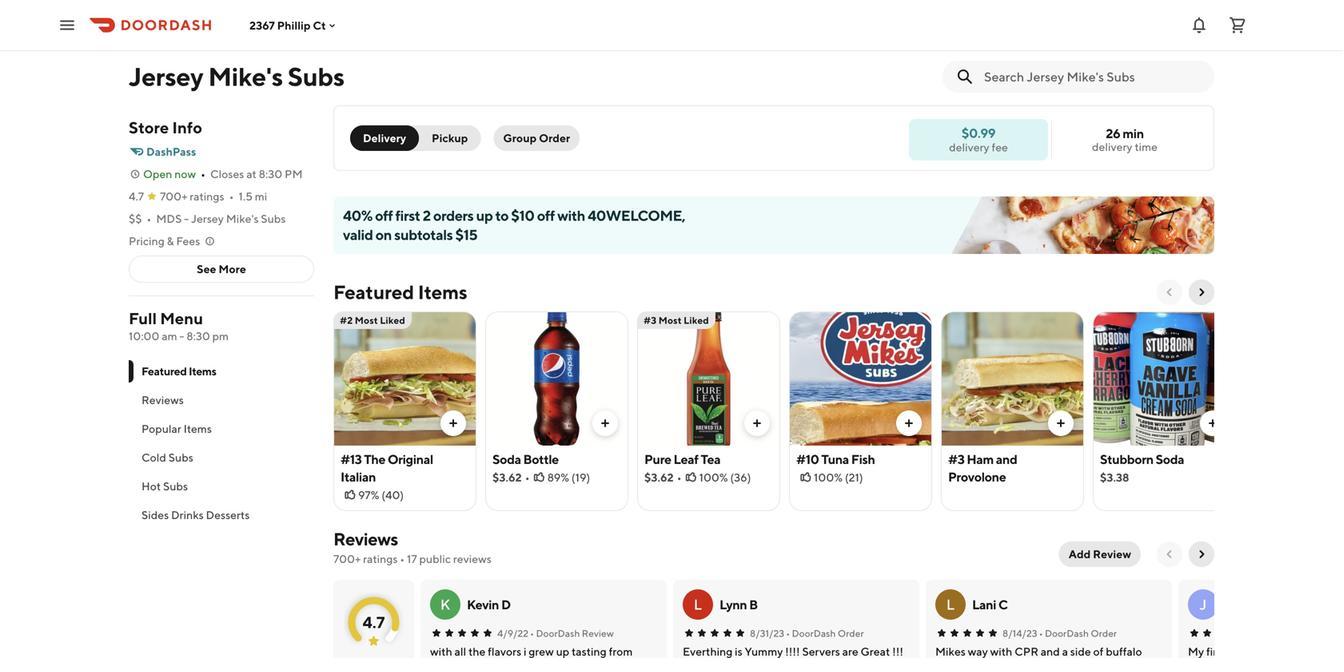 Task type: describe. For each thing, give the bounding box(es) containing it.
reviews button
[[129, 386, 314, 415]]

open now
[[143, 168, 196, 181]]

stubborn soda $3.38
[[1100, 452, 1184, 485]]

1 vertical spatial featured
[[142, 365, 187, 378]]

fish
[[851, 452, 875, 467]]

most for the
[[355, 315, 378, 326]]

full menu 10:00 am - 8:30 pm
[[129, 309, 229, 343]]

pickup
[[432, 132, 468, 145]]

1 vertical spatial items
[[189, 365, 216, 378]]

lynn b
[[720, 598, 758, 613]]

- inside full menu 10:00 am - 8:30 pm
[[179, 330, 184, 343]]

(36)
[[730, 471, 751, 485]]

40%
[[343, 207, 373, 224]]

• inside reviews 700+ ratings • 17 public reviews
[[400, 553, 405, 566]]

kevin
[[467, 598, 499, 613]]

100% for 100% (36)
[[699, 471, 728, 485]]

2 off from the left
[[537, 207, 555, 224]]

4/9/22
[[497, 628, 529, 640]]

add review button
[[1059, 542, 1141, 568]]

the
[[364, 452, 385, 467]]

sides drinks desserts button
[[129, 501, 314, 530]]

most for leaf
[[659, 315, 682, 326]]

featured inside featured items heading
[[333, 281, 414, 304]]

ham
[[967, 452, 994, 467]]

see
[[197, 263, 216, 276]]

add item to cart image for #10 tuna fish
[[903, 417, 916, 430]]

liked for tea
[[684, 315, 709, 326]]

2367
[[249, 19, 275, 32]]

reviews
[[453, 553, 492, 566]]

$0.99
[[962, 126, 996, 141]]

info
[[172, 118, 202, 137]]

1 vertical spatial mike's
[[226, 212, 259, 225]]

tea
[[701, 452, 721, 467]]

stubborn
[[1100, 452, 1154, 467]]

soda bottle
[[493, 452, 559, 467]]

k
[[440, 596, 450, 614]]

hot subs
[[142, 480, 188, 493]]

• right 8/14/23 in the right of the page
[[1039, 628, 1043, 640]]

#2 most liked
[[340, 315, 405, 326]]

to
[[495, 207, 509, 224]]

#3 ham and provolone
[[948, 452, 1017, 485]]

lani
[[972, 598, 996, 613]]

1 vertical spatial review
[[582, 628, 614, 640]]

2367 phillip ct button
[[249, 19, 339, 32]]

#13 the original italian
[[341, 452, 433, 485]]

add item to cart image inside #3 ham and provolone button
[[1055, 417, 1067, 430]]

order for lynn
[[838, 628, 864, 640]]

subs inside button
[[169, 451, 193, 465]]

#3 most liked
[[644, 315, 709, 326]]

&
[[167, 235, 174, 248]]

#3 ham and provolone image
[[942, 312, 1083, 446]]

1 soda from the left
[[493, 452, 521, 467]]

jersey mike's subs image
[[143, 0, 204, 37]]

add
[[1069, 548, 1091, 561]]

reviews for reviews 700+ ratings • 17 public reviews
[[333, 529, 398, 550]]

b
[[749, 598, 758, 613]]

next button of carousel image
[[1195, 286, 1208, 299]]

first
[[395, 207, 420, 224]]

c
[[999, 598, 1008, 613]]

previous button of carousel image
[[1163, 286, 1176, 299]]

lynn
[[720, 598, 747, 613]]

now
[[174, 168, 196, 181]]

italian
[[341, 470, 376, 485]]

delivery inside the 26 min delivery time
[[1092, 140, 1133, 154]]

• right $$
[[147, 212, 151, 225]]

popular items button
[[129, 415, 314, 444]]

popular items
[[142, 423, 212, 436]]

jersey mike's subs
[[129, 62, 345, 92]]

items inside button
[[184, 423, 212, 436]]

#10 tuna fish
[[796, 452, 875, 467]]

pricing & fees button
[[129, 233, 216, 249]]

100% (21)
[[814, 471, 863, 485]]

Pickup radio
[[409, 126, 481, 151]]

add item to cart image for stubborn soda
[[1207, 417, 1219, 430]]

• doordash review
[[530, 628, 614, 640]]

liked for original
[[380, 315, 405, 326]]

subtotals
[[394, 226, 453, 243]]

add item to cart image for soda bottle
[[599, 417, 612, 430]]

100% (36)
[[699, 471, 751, 485]]

soda bottle image
[[486, 312, 628, 446]]

8:30 inside full menu 10:00 am - 8:30 pm
[[186, 330, 210, 343]]

Item Search search field
[[984, 68, 1202, 86]]

reviews for reviews
[[142, 394, 184, 407]]

• closes at 8:30 pm
[[201, 168, 303, 181]]

1 horizontal spatial 4.7
[[363, 614, 385, 632]]

drinks
[[171, 509, 204, 522]]

subs down ct
[[288, 62, 345, 92]]

d
[[501, 598, 511, 613]]

#10
[[796, 452, 819, 467]]

j
[[1200, 596, 1207, 614]]

#3 for #3 most liked
[[644, 315, 657, 326]]

(19)
[[572, 471, 590, 485]]

• down pure leaf tea on the bottom of page
[[677, 471, 682, 485]]

8/31/23
[[750, 628, 784, 640]]

• right 8/31/23
[[786, 628, 790, 640]]

1 off from the left
[[375, 207, 393, 224]]

#10 tuna fish image
[[790, 312, 932, 446]]

am
[[162, 330, 177, 343]]

order methods option group
[[350, 126, 481, 151]]

• doordash order for lani c
[[1039, 628, 1117, 640]]

mds
[[156, 212, 182, 225]]

$15
[[455, 226, 477, 243]]

menu
[[160, 309, 203, 328]]

original
[[388, 452, 433, 467]]

2367 phillip ct
[[249, 19, 326, 32]]

• down soda bottle
[[525, 471, 530, 485]]

26 min delivery time
[[1092, 126, 1158, 154]]

#13 the original italian image
[[334, 312, 476, 446]]

add review
[[1069, 548, 1131, 561]]

89%
[[547, 471, 569, 485]]



Task type: locate. For each thing, give the bounding box(es) containing it.
2 l from the left
[[947, 596, 955, 614]]

3 doordash from the left
[[1045, 628, 1089, 640]]

delivery
[[363, 132, 406, 145]]

4.7 up $$
[[129, 190, 144, 203]]

8:30 right at
[[259, 168, 282, 181]]

soda right stubborn
[[1156, 452, 1184, 467]]

jersey up store info
[[129, 62, 203, 92]]

4.7 left k
[[363, 614, 385, 632]]

0 vertical spatial jersey
[[129, 62, 203, 92]]

1 horizontal spatial featured
[[333, 281, 414, 304]]

featured up #2 most liked
[[333, 281, 414, 304]]

$3.62 for soda
[[493, 471, 522, 485]]

group
[[503, 132, 537, 145]]

$3.62 down pure
[[644, 471, 674, 485]]

700+ ratings •
[[160, 190, 234, 203]]

#3 inside #3 ham and provolone
[[948, 452, 965, 467]]

•
[[201, 168, 205, 181], [229, 190, 234, 203], [147, 212, 151, 225], [525, 471, 530, 485], [677, 471, 682, 485], [400, 553, 405, 566], [530, 628, 534, 640], [786, 628, 790, 640], [1039, 628, 1043, 640]]

2 horizontal spatial order
[[1091, 628, 1117, 640]]

pure leaf tea image
[[638, 312, 780, 446]]

2 soda from the left
[[1156, 452, 1184, 467]]

phillip
[[277, 19, 311, 32]]

• doordash order right 8/31/23
[[786, 628, 864, 640]]

1 most from the left
[[355, 315, 378, 326]]

$3.62 down soda bottle
[[493, 471, 522, 485]]

2 horizontal spatial doordash
[[1045, 628, 1089, 640]]

1 horizontal spatial off
[[537, 207, 555, 224]]

delivery left fee
[[949, 141, 990, 154]]

items down subtotals
[[418, 281, 467, 304]]

items up "reviews" button
[[189, 365, 216, 378]]

2 liked from the left
[[684, 315, 709, 326]]

2
[[423, 207, 431, 224]]

mike's down 1.5 at the top
[[226, 212, 259, 225]]

#3 ham and provolone button
[[941, 312, 1084, 512]]

1 vertical spatial ratings
[[363, 553, 398, 566]]

off up the on
[[375, 207, 393, 224]]

1 horizontal spatial #3
[[948, 452, 965, 467]]

2 • doordash order from the left
[[1039, 628, 1117, 640]]

$$ • mds - jersey mike's subs
[[129, 212, 286, 225]]

700+ inside reviews 700+ ratings • 17 public reviews
[[333, 553, 361, 566]]

doordash for lani c
[[1045, 628, 1089, 640]]

doordash right the 4/9/22
[[536, 628, 580, 640]]

0 vertical spatial featured items
[[333, 281, 467, 304]]

(21)
[[845, 471, 863, 485]]

1 horizontal spatial delivery
[[1092, 140, 1133, 154]]

1 vertical spatial 700+
[[333, 553, 361, 566]]

100% for 100% (21)
[[814, 471, 843, 485]]

26
[[1106, 126, 1121, 141]]

1 vertical spatial -
[[179, 330, 184, 343]]

items right popular
[[184, 423, 212, 436]]

l
[[694, 596, 702, 614], [947, 596, 955, 614]]

1 doordash from the left
[[536, 628, 580, 640]]

97% (40)
[[358, 489, 404, 502]]

see more button
[[130, 257, 313, 282]]

delivery left time
[[1092, 140, 1133, 154]]

jersey
[[129, 62, 203, 92], [191, 212, 224, 225]]

order inside button
[[539, 132, 570, 145]]

orders
[[433, 207, 474, 224]]

• doordash order for lynn b
[[786, 628, 864, 640]]

open
[[143, 168, 172, 181]]

featured items up #2 most liked
[[333, 281, 467, 304]]

700+ down reviews link
[[333, 553, 361, 566]]

with
[[557, 207, 585, 224]]

• right the 4/9/22
[[530, 628, 534, 640]]

previous image
[[1163, 549, 1176, 561]]

100%
[[699, 471, 728, 485], [814, 471, 843, 485]]

1 $3.62 from the left
[[493, 471, 522, 485]]

0 horizontal spatial order
[[539, 132, 570, 145]]

pure leaf tea
[[644, 452, 721, 467]]

add item to cart image
[[751, 417, 764, 430]]

0 horizontal spatial featured
[[142, 365, 187, 378]]

1 vertical spatial reviews
[[333, 529, 398, 550]]

0 horizontal spatial 4.7
[[129, 190, 144, 203]]

0 vertical spatial 8:30
[[259, 168, 282, 181]]

pricing & fees
[[129, 235, 200, 248]]

up
[[476, 207, 493, 224]]

liked
[[380, 315, 405, 326], [684, 315, 709, 326]]

0 horizontal spatial 100%
[[699, 471, 728, 485]]

doordash
[[536, 628, 580, 640], [792, 628, 836, 640], [1045, 628, 1089, 640]]

most
[[355, 315, 378, 326], [659, 315, 682, 326]]

cold subs button
[[129, 444, 314, 473]]

1 horizontal spatial 100%
[[814, 471, 843, 485]]

l left lani
[[947, 596, 955, 614]]

fees
[[176, 235, 200, 248]]

ratings down reviews link
[[363, 553, 398, 566]]

89% (19)
[[547, 471, 590, 485]]

#3 for #3 ham and provolone
[[948, 452, 965, 467]]

closes
[[210, 168, 244, 181]]

l for lynn b
[[694, 596, 702, 614]]

1 horizontal spatial 700+
[[333, 553, 361, 566]]

(40)
[[382, 489, 404, 502]]

notification bell image
[[1190, 16, 1209, 35]]

5 add item to cart image from the left
[[1207, 417, 1219, 430]]

delivery inside $0.99 delivery fee
[[949, 141, 990, 154]]

1 add item to cart image from the left
[[447, 417, 460, 430]]

tuna
[[821, 452, 849, 467]]

reviews up popular
[[142, 394, 184, 407]]

0 vertical spatial #3
[[644, 315, 657, 326]]

1 horizontal spatial most
[[659, 315, 682, 326]]

off
[[375, 207, 393, 224], [537, 207, 555, 224]]

2 vertical spatial items
[[184, 423, 212, 436]]

cold
[[142, 451, 166, 465]]

1 horizontal spatial doordash
[[792, 628, 836, 640]]

more
[[219, 263, 246, 276]]

pure
[[644, 452, 671, 467]]

0 items, open order cart image
[[1228, 16, 1247, 35]]

#13
[[341, 452, 362, 467]]

at
[[246, 168, 257, 181]]

- right am
[[179, 330, 184, 343]]

1 100% from the left
[[699, 471, 728, 485]]

1 horizontal spatial soda
[[1156, 452, 1184, 467]]

popular
[[142, 423, 181, 436]]

0 vertical spatial review
[[1093, 548, 1131, 561]]

0 horizontal spatial featured items
[[142, 365, 216, 378]]

off right $10 at the left top
[[537, 207, 555, 224]]

hot
[[142, 480, 161, 493]]

next image
[[1195, 549, 1208, 561]]

0 horizontal spatial • doordash order
[[786, 628, 864, 640]]

add item to cart image
[[447, 417, 460, 430], [599, 417, 612, 430], [903, 417, 916, 430], [1055, 417, 1067, 430], [1207, 417, 1219, 430]]

40% off first 2 orders up to $10 off with 40welcome, valid on subtotals $15
[[343, 207, 685, 243]]

0 horizontal spatial ratings
[[190, 190, 224, 203]]

subs right hot
[[163, 480, 188, 493]]

reviews 700+ ratings • 17 public reviews
[[333, 529, 492, 566]]

1 • doordash order from the left
[[786, 628, 864, 640]]

0 horizontal spatial most
[[355, 315, 378, 326]]

jersey down 700+ ratings •
[[191, 212, 224, 225]]

see more
[[197, 263, 246, 276]]

- right mds
[[184, 212, 189, 225]]

1 horizontal spatial reviews
[[333, 529, 398, 550]]

#2
[[340, 315, 353, 326]]

reviews inside button
[[142, 394, 184, 407]]

$3.38
[[1100, 471, 1129, 485]]

1 horizontal spatial featured items
[[333, 281, 467, 304]]

on
[[376, 226, 392, 243]]

reviews link
[[333, 529, 398, 550]]

0 vertical spatial 700+
[[160, 190, 187, 203]]

ratings inside reviews 700+ ratings • 17 public reviews
[[363, 553, 398, 566]]

2 100% from the left
[[814, 471, 843, 485]]

featured items heading
[[333, 280, 467, 305]]

1 vertical spatial 8:30
[[186, 330, 210, 343]]

pm
[[212, 330, 229, 343]]

subs down mi
[[261, 212, 286, 225]]

mi
[[255, 190, 267, 203]]

0 vertical spatial 4.7
[[129, 190, 144, 203]]

• right the now
[[201, 168, 205, 181]]

l left lynn
[[694, 596, 702, 614]]

1 horizontal spatial • doordash order
[[1039, 628, 1117, 640]]

700+
[[160, 190, 187, 203], [333, 553, 361, 566]]

0 horizontal spatial 8:30
[[186, 330, 210, 343]]

provolone
[[948, 470, 1006, 485]]

1 l from the left
[[694, 596, 702, 614]]

store
[[129, 118, 169, 137]]

0 horizontal spatial doordash
[[536, 628, 580, 640]]

pricing
[[129, 235, 165, 248]]

700+ down open now
[[160, 190, 187, 203]]

8/14/23
[[1003, 628, 1038, 640]]

0 horizontal spatial liked
[[380, 315, 405, 326]]

2 $3.62 from the left
[[644, 471, 674, 485]]

1 liked from the left
[[380, 315, 405, 326]]

$0.99 delivery fee
[[949, 126, 1008, 154]]

l for lani c
[[947, 596, 955, 614]]

ratings up $$ • mds - jersey mike's subs
[[190, 190, 224, 203]]

1 horizontal spatial 8:30
[[259, 168, 282, 181]]

2 most from the left
[[659, 315, 682, 326]]

group order button
[[494, 126, 580, 151]]

1 horizontal spatial ratings
[[363, 553, 398, 566]]

0 horizontal spatial l
[[694, 596, 702, 614]]

fee
[[992, 141, 1008, 154]]

0 horizontal spatial 700+
[[160, 190, 187, 203]]

store info
[[129, 118, 202, 137]]

stubborn soda image
[[1094, 312, 1235, 446]]

0 horizontal spatial reviews
[[142, 394, 184, 407]]

group order
[[503, 132, 570, 145]]

subs right cold
[[169, 451, 193, 465]]

1 horizontal spatial l
[[947, 596, 955, 614]]

soda left bottle
[[493, 452, 521, 467]]

0 vertical spatial ratings
[[190, 190, 224, 203]]

$3.62 for pure
[[644, 471, 674, 485]]

mike's down 2367
[[208, 62, 283, 92]]

1 vertical spatial featured items
[[142, 365, 216, 378]]

items inside heading
[[418, 281, 467, 304]]

doordash for kevin d
[[536, 628, 580, 640]]

1 vertical spatial jersey
[[191, 212, 224, 225]]

sides
[[142, 509, 169, 522]]

time
[[1135, 140, 1158, 154]]

1.5 mi
[[239, 190, 267, 203]]

• left 17
[[400, 553, 405, 566]]

doordash right 8/14/23 in the right of the page
[[1045, 628, 1089, 640]]

pm
[[285, 168, 303, 181]]

1 horizontal spatial liked
[[684, 315, 709, 326]]

40welcome,
[[588, 207, 685, 224]]

featured items down am
[[142, 365, 216, 378]]

8:30 left pm
[[186, 330, 210, 343]]

ct
[[313, 19, 326, 32]]

1 horizontal spatial order
[[838, 628, 864, 640]]

1 vertical spatial 4.7
[[363, 614, 385, 632]]

1 horizontal spatial $3.62
[[644, 471, 674, 485]]

$$
[[129, 212, 142, 225]]

8:30
[[259, 168, 282, 181], [186, 330, 210, 343]]

0 horizontal spatial review
[[582, 628, 614, 640]]

items
[[418, 281, 467, 304], [189, 365, 216, 378], [184, 423, 212, 436]]

0 horizontal spatial soda
[[493, 452, 521, 467]]

1 vertical spatial #3
[[948, 452, 965, 467]]

0 vertical spatial mike's
[[208, 62, 283, 92]]

reviews inside reviews 700+ ratings • 17 public reviews
[[333, 529, 398, 550]]

0 horizontal spatial delivery
[[949, 141, 990, 154]]

0 horizontal spatial off
[[375, 207, 393, 224]]

100% down tea
[[699, 471, 728, 485]]

0 vertical spatial featured
[[333, 281, 414, 304]]

Delivery radio
[[350, 126, 419, 151]]

doordash for lynn b
[[792, 628, 836, 640]]

doordash right 8/31/23
[[792, 628, 836, 640]]

hot subs button
[[129, 473, 314, 501]]

• doordash order right 8/14/23 in the right of the page
[[1039, 628, 1117, 640]]

• left 1.5 at the top
[[229, 190, 234, 203]]

2 add item to cart image from the left
[[599, 417, 612, 430]]

1 horizontal spatial review
[[1093, 548, 1131, 561]]

subs inside button
[[163, 480, 188, 493]]

0 horizontal spatial $3.62
[[493, 471, 522, 485]]

4.7
[[129, 190, 144, 203], [363, 614, 385, 632]]

100% down tuna
[[814, 471, 843, 485]]

$10
[[511, 207, 535, 224]]

bottle
[[523, 452, 559, 467]]

soda inside the stubborn soda $3.38
[[1156, 452, 1184, 467]]

open menu image
[[58, 16, 77, 35]]

3 add item to cart image from the left
[[903, 417, 916, 430]]

featured down am
[[142, 365, 187, 378]]

order for lani
[[1091, 628, 1117, 640]]

delivery
[[1092, 140, 1133, 154], [949, 141, 990, 154]]

sides drinks desserts
[[142, 509, 250, 522]]

review inside add review button
[[1093, 548, 1131, 561]]

0 horizontal spatial #3
[[644, 315, 657, 326]]

17
[[407, 553, 417, 566]]

0 vertical spatial -
[[184, 212, 189, 225]]

0 vertical spatial reviews
[[142, 394, 184, 407]]

2 doordash from the left
[[792, 628, 836, 640]]

cold subs
[[142, 451, 193, 465]]

dashpass
[[146, 145, 196, 158]]

reviews down '97%' on the bottom left
[[333, 529, 398, 550]]

4 add item to cart image from the left
[[1055, 417, 1067, 430]]

0 vertical spatial items
[[418, 281, 467, 304]]

review
[[1093, 548, 1131, 561], [582, 628, 614, 640]]



Task type: vqa. For each thing, say whether or not it's contained in the screenshot.


